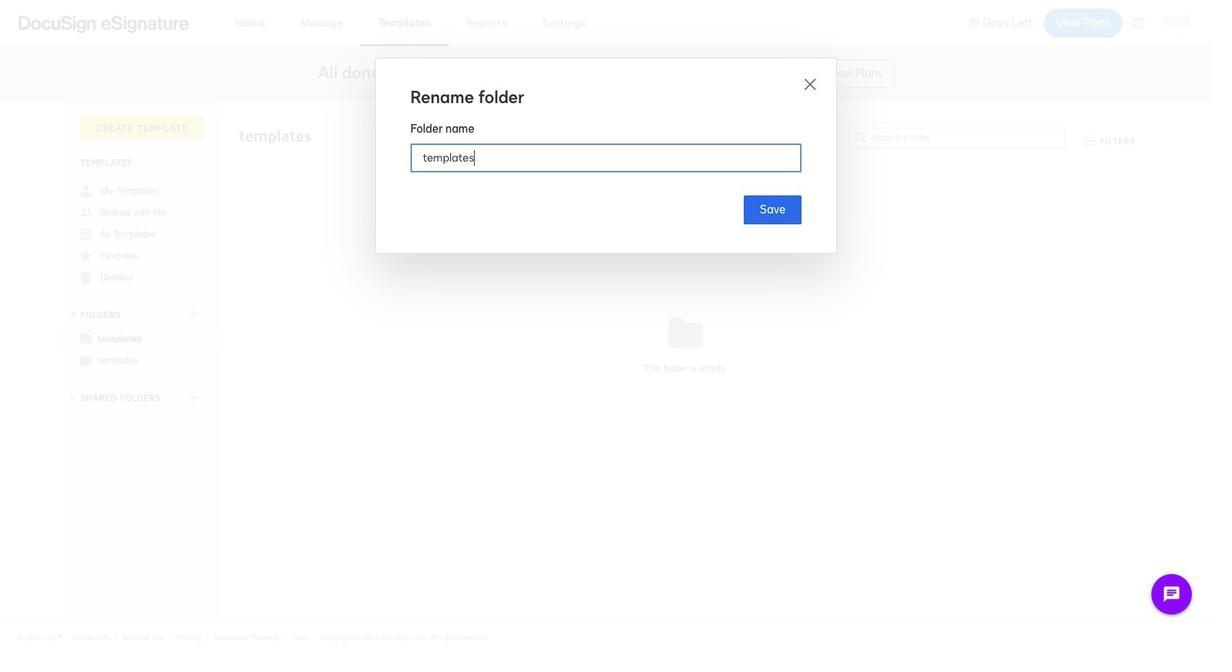 Task type: locate. For each thing, give the bounding box(es) containing it.
templates image
[[80, 229, 92, 240]]

trash image
[[80, 272, 92, 284]]

folder image
[[80, 332, 92, 344]]

more info region
[[0, 622, 1213, 653]]

docusign esignature image
[[19, 16, 189, 33]]



Task type: vqa. For each thing, say whether or not it's contained in the screenshot.
star filled Icon
yes



Task type: describe. For each thing, give the bounding box(es) containing it.
star filled image
[[80, 250, 92, 262]]

shared image
[[80, 207, 92, 219]]

Enter folder name text field
[[411, 144, 801, 172]]

folder image
[[80, 354, 92, 366]]

user image
[[80, 186, 92, 197]]

view folders image
[[67, 309, 79, 320]]

Search Folder text field
[[872, 128, 1066, 147]]



